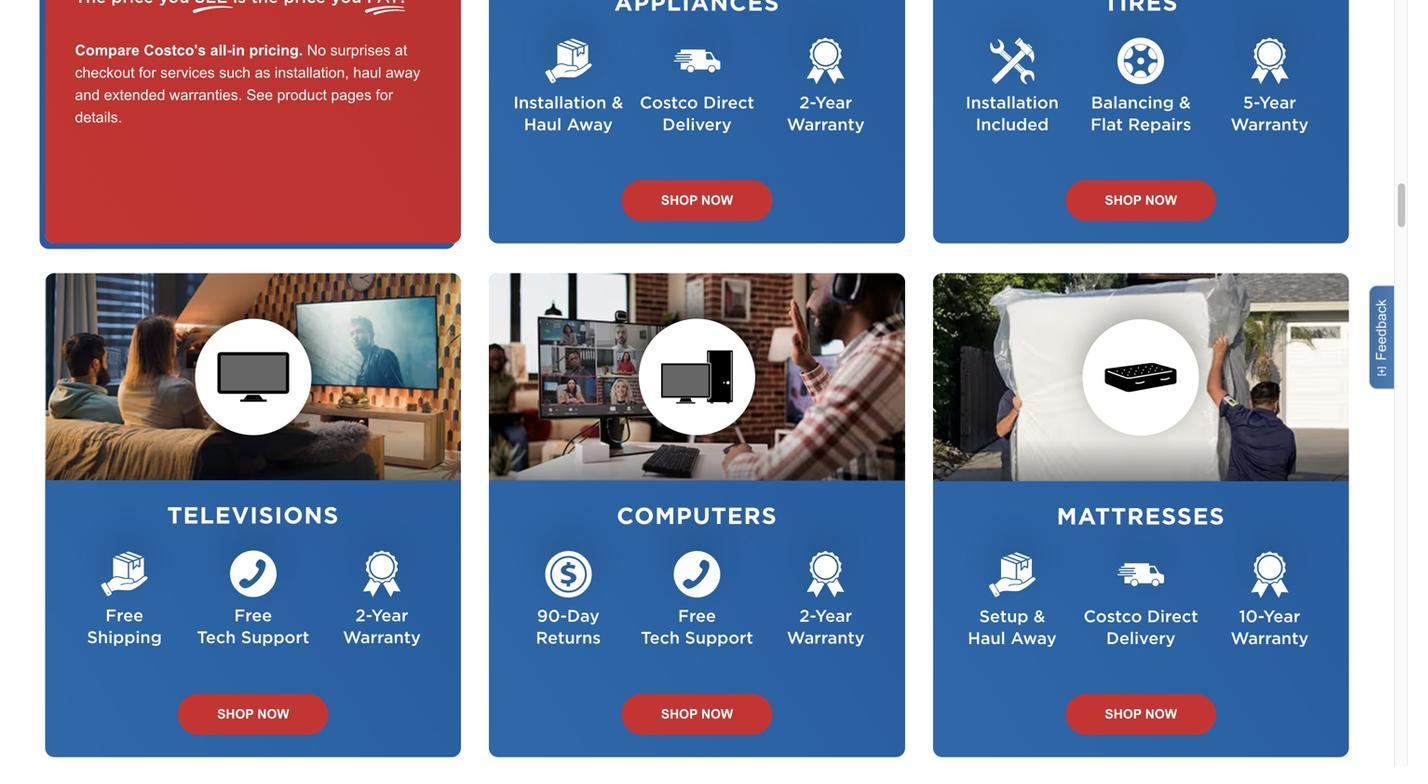 Task type: vqa. For each thing, say whether or not it's contained in the screenshot.
INCLUDED
yes



Task type: locate. For each thing, give the bounding box(es) containing it.
0 horizontal spatial away
[[567, 114, 613, 135]]

tech for computers
[[641, 628, 680, 648]]

away
[[567, 114, 613, 135], [1011, 628, 1057, 649]]

0 vertical spatial costco direct delivery
[[640, 92, 754, 135]]

included
[[976, 114, 1049, 135]]

haul inside 'installation & haul away'
[[524, 114, 562, 135]]

feedback
[[1374, 300, 1389, 361]]

installation for haul away
[[513, 92, 607, 113]]

away for installation
[[567, 114, 613, 135]]

1 vertical spatial costco direct delivery
[[1084, 606, 1198, 649]]

flat
[[1091, 114, 1123, 135]]

and
[[75, 87, 100, 103]]

installation for included
[[966, 92, 1059, 113]]

away inside 'installation & haul away'
[[567, 114, 613, 135]]

costco for setup & haul away
[[1084, 606, 1142, 627]]

free
[[105, 606, 143, 626], [234, 606, 272, 626], [678, 606, 716, 627]]

tech right returns
[[641, 628, 680, 648]]

costco
[[640, 92, 698, 113], [1084, 606, 1142, 627]]

support
[[241, 627, 309, 648], [685, 628, 753, 648]]

5-year warranty
[[1231, 92, 1309, 135]]

1 vertical spatial delivery
[[1106, 628, 1176, 649]]

surprises
[[330, 42, 391, 59]]

2 installation from the left
[[966, 92, 1059, 113]]

& inside the balancing & flat repairs
[[1179, 92, 1191, 113]]

year inside 10-year warranty
[[1263, 606, 1300, 627]]

1 horizontal spatial free
[[234, 606, 272, 626]]

shop now for televisions
[[217, 707, 289, 722]]

1 horizontal spatial installation
[[966, 92, 1059, 113]]

warranty for mattresses
[[1231, 628, 1309, 649]]

1 horizontal spatial &
[[1034, 606, 1045, 627]]

1 horizontal spatial costco
[[1084, 606, 1142, 627]]

year for mattresses
[[1263, 606, 1300, 627]]

now for computers
[[701, 707, 733, 722]]

warranty for computers
[[787, 628, 865, 648]]

shop now
[[661, 193, 733, 208], [1105, 193, 1177, 208], [217, 707, 289, 722], [661, 707, 733, 722], [1105, 707, 1177, 722]]

delivery
[[662, 114, 732, 135], [1106, 628, 1176, 649]]

year for computers
[[815, 606, 852, 627]]

direct
[[703, 92, 754, 113], [1147, 606, 1198, 627]]

compare costco's all-in pricing.
[[75, 42, 303, 59]]

& for balancing &
[[1179, 92, 1191, 113]]

1 free tech support from the left
[[197, 606, 309, 648]]

year for televisions
[[371, 606, 408, 626]]

tech right shipping
[[197, 627, 236, 648]]

setup
[[979, 606, 1029, 627]]

1 horizontal spatial direct
[[1147, 606, 1198, 627]]

delivery for setup & haul away
[[1106, 628, 1176, 649]]

0 vertical spatial direct
[[703, 92, 754, 113]]

0 horizontal spatial haul
[[524, 114, 562, 135]]

shop now for mattresses
[[1105, 707, 1177, 722]]

shipping
[[87, 627, 162, 648]]

0 horizontal spatial direct
[[703, 92, 754, 113]]

for down haul
[[376, 87, 393, 103]]

2 free from the left
[[234, 606, 272, 626]]

& for installation &
[[612, 92, 623, 113]]

0 vertical spatial haul
[[524, 114, 562, 135]]

costco direct delivery
[[640, 92, 754, 135], [1084, 606, 1198, 649]]

costco direct delivery for setup & haul away
[[1084, 606, 1198, 649]]

computers
[[617, 502, 777, 530]]

warranties.
[[169, 87, 242, 103]]

&
[[612, 92, 623, 113], [1179, 92, 1191, 113], [1034, 606, 1045, 627]]

0 vertical spatial costco
[[640, 92, 698, 113]]

1 installation from the left
[[513, 92, 607, 113]]

1 vertical spatial costco
[[1084, 606, 1142, 627]]

1 horizontal spatial for
[[376, 87, 393, 103]]

costco for installation & haul away
[[640, 92, 698, 113]]

0 horizontal spatial costco
[[640, 92, 698, 113]]

for up extended in the left of the page
[[139, 64, 156, 81]]

0 vertical spatial delivery
[[662, 114, 732, 135]]

haul for setup
[[968, 628, 1006, 649]]

1 horizontal spatial tech
[[641, 628, 680, 648]]

shop now for computers
[[661, 707, 733, 722]]

warranty for televisions
[[343, 627, 421, 648]]

shop for mattresses
[[1105, 707, 1142, 722]]

installation
[[513, 92, 607, 113], [966, 92, 1059, 113]]

haul for installation
[[524, 114, 562, 135]]

5-
[[1243, 92, 1259, 113]]

away inside setup & haul away
[[1011, 628, 1057, 649]]

1 horizontal spatial support
[[685, 628, 753, 648]]

1 horizontal spatial away
[[1011, 628, 1057, 649]]

& inside setup & haul away
[[1034, 606, 1045, 627]]

costco's
[[144, 42, 206, 59]]

0 horizontal spatial &
[[612, 92, 623, 113]]

costco direct delivery for installation & haul away
[[640, 92, 754, 135]]

2-year warranty
[[787, 92, 865, 135], [343, 606, 421, 648], [787, 606, 865, 648]]

shop
[[661, 193, 698, 208], [1105, 193, 1142, 208], [217, 707, 254, 722], [661, 707, 698, 722], [1105, 707, 1142, 722]]

0 vertical spatial away
[[567, 114, 613, 135]]

3 free from the left
[[678, 606, 716, 627]]

year
[[815, 92, 852, 113], [1259, 92, 1296, 113], [371, 606, 408, 626], [815, 606, 852, 627], [1263, 606, 1300, 627]]

support for televisions
[[241, 627, 309, 648]]

for
[[139, 64, 156, 81], [376, 87, 393, 103]]

90-day returns
[[536, 606, 601, 648]]

1 vertical spatial away
[[1011, 628, 1057, 649]]

1 horizontal spatial haul
[[968, 628, 1006, 649]]

tech
[[197, 627, 236, 648], [641, 628, 680, 648]]

0 horizontal spatial free tech support
[[197, 606, 309, 648]]

product
[[277, 87, 327, 103]]

2 horizontal spatial free
[[678, 606, 716, 627]]

1 horizontal spatial costco direct delivery
[[1084, 606, 1198, 649]]

0 horizontal spatial delivery
[[662, 114, 732, 135]]

2 horizontal spatial &
[[1179, 92, 1191, 113]]

0 horizontal spatial for
[[139, 64, 156, 81]]

2 free tech support from the left
[[641, 606, 753, 648]]

haul inside setup & haul away
[[968, 628, 1006, 649]]

2-
[[799, 92, 815, 113], [355, 606, 371, 626], [799, 606, 815, 627]]

feedback link
[[1369, 286, 1402, 390]]

installation inside 'installation & haul away'
[[513, 92, 607, 113]]

haul
[[524, 114, 562, 135], [968, 628, 1006, 649]]

& inside 'installation & haul away'
[[612, 92, 623, 113]]

0 horizontal spatial free
[[105, 606, 143, 626]]

0 horizontal spatial installation
[[513, 92, 607, 113]]

1 vertical spatial for
[[376, 87, 393, 103]]

2-year warranty for computers
[[787, 606, 865, 648]]

free tech support for computers
[[641, 606, 753, 648]]

balancing
[[1091, 92, 1174, 113]]

1 horizontal spatial free tech support
[[641, 606, 753, 648]]

warranty
[[787, 114, 865, 135], [1231, 114, 1309, 135], [343, 627, 421, 648], [787, 628, 865, 648], [1231, 628, 1309, 649]]

tech for televisions
[[197, 627, 236, 648]]

haul
[[353, 64, 381, 81]]

1 vertical spatial direct
[[1147, 606, 1198, 627]]

2- for computers
[[799, 606, 815, 627]]

0 horizontal spatial tech
[[197, 627, 236, 648]]

1 horizontal spatial delivery
[[1106, 628, 1176, 649]]

0 horizontal spatial costco direct delivery
[[640, 92, 754, 135]]

repairs
[[1128, 114, 1191, 135]]

& for setup &
[[1034, 606, 1045, 627]]

now
[[701, 193, 733, 208], [1145, 193, 1177, 208], [257, 707, 289, 722], [701, 707, 733, 722], [1145, 707, 1177, 722]]

away
[[386, 64, 420, 81]]

1 free from the left
[[105, 606, 143, 626]]

pages
[[331, 87, 372, 103]]

shop for televisions
[[217, 707, 254, 722]]

0 horizontal spatial support
[[241, 627, 309, 648]]

1 vertical spatial haul
[[968, 628, 1006, 649]]

free tech support
[[197, 606, 309, 648], [641, 606, 753, 648]]

installation,
[[275, 64, 349, 81]]

support for computers
[[685, 628, 753, 648]]



Task type: describe. For each thing, give the bounding box(es) containing it.
no
[[307, 42, 326, 59]]

installation & haul away
[[513, 92, 623, 135]]

away for setup
[[1011, 628, 1057, 649]]

returns
[[536, 628, 601, 648]]

90-
[[537, 606, 567, 627]]

all-
[[210, 42, 232, 59]]

services
[[160, 64, 215, 81]]

direct for 10-year warranty
[[1147, 606, 1198, 627]]

10-
[[1239, 606, 1263, 627]]

no surprises at checkout for services such as installation, haul                 away and extended warranties. see product pages for details.
[[75, 42, 420, 126]]

as
[[255, 64, 270, 81]]

extended
[[104, 87, 165, 103]]

shop for computers
[[661, 707, 698, 722]]

2-year warranty for televisions
[[343, 606, 421, 648]]

televisions
[[167, 502, 339, 530]]

2- for televisions
[[355, 606, 371, 626]]

free for computers
[[678, 606, 716, 627]]

day
[[567, 606, 600, 627]]

now for mattresses
[[1145, 707, 1177, 722]]

setup & haul away
[[968, 606, 1057, 649]]

pricing.
[[249, 42, 303, 59]]

see
[[246, 87, 273, 103]]

free tech support for televisions
[[197, 606, 309, 648]]

balancing & flat repairs
[[1091, 92, 1191, 135]]

details.
[[75, 109, 122, 126]]

free for televisions
[[234, 606, 272, 626]]

mattresses
[[1057, 503, 1225, 531]]

0 vertical spatial for
[[139, 64, 156, 81]]

now for televisions
[[257, 707, 289, 722]]

installation included
[[966, 92, 1059, 135]]

year inside 5-year warranty
[[1259, 92, 1296, 113]]

in
[[232, 42, 245, 59]]

free shipping
[[87, 606, 162, 648]]

at
[[395, 42, 407, 59]]

such
[[219, 64, 251, 81]]

10-year warranty
[[1231, 606, 1309, 649]]

direct for 2-year warranty
[[703, 92, 754, 113]]

checkout
[[75, 64, 135, 81]]

free inside free shipping
[[105, 606, 143, 626]]

delivery for installation & haul away
[[662, 114, 732, 135]]

compare
[[75, 42, 140, 59]]



